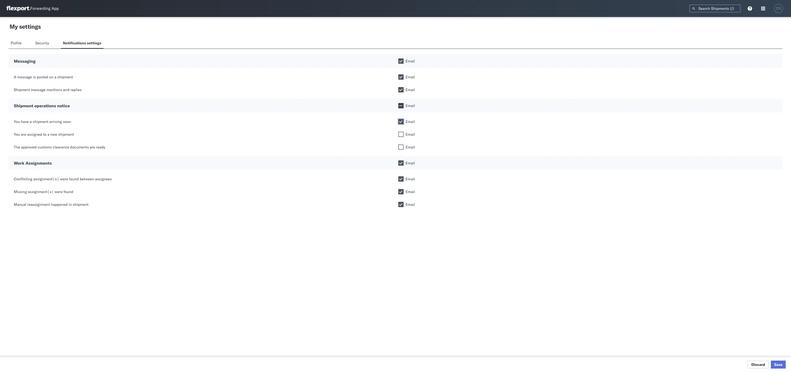 Task type: locate. For each thing, give the bounding box(es) containing it.
settings right notifications
[[87, 41, 101, 45]]

1 vertical spatial settings
[[87, 41, 101, 45]]

7 email from the top
[[406, 145, 415, 150]]

5 email from the top
[[406, 119, 415, 124]]

forwarding app link
[[6, 6, 59, 11]]

message
[[17, 75, 32, 79], [31, 87, 46, 92]]

0 vertical spatial are
[[21, 132, 26, 137]]

soon
[[63, 119, 71, 124]]

approved
[[21, 145, 37, 150]]

shipment up you are assigned to a new shipment
[[33, 119, 48, 124]]

email for conflicting assignment(s) were found between assignees
[[406, 177, 415, 181]]

message for shipment
[[31, 87, 46, 92]]

save
[[775, 362, 783, 367]]

1 horizontal spatial settings
[[87, 41, 101, 45]]

shipment message mentions and replies
[[14, 87, 82, 92]]

assignment(s) up missing assignment(s) were found
[[33, 177, 59, 181]]

you
[[14, 119, 20, 124], [14, 132, 20, 137]]

discard
[[752, 362, 766, 367]]

a right to
[[47, 132, 49, 137]]

assignment(s)
[[33, 177, 59, 181], [28, 189, 54, 194]]

notifications settings button
[[61, 38, 104, 49]]

notifications
[[63, 41, 86, 45]]

were left between
[[60, 177, 68, 181]]

1 horizontal spatial are
[[90, 145, 95, 150]]

found left between
[[69, 177, 79, 181]]

3 email from the top
[[406, 87, 415, 92]]

1 vertical spatial found
[[64, 189, 73, 194]]

0 vertical spatial settings
[[19, 23, 41, 30]]

1 vertical spatial were
[[55, 189, 63, 194]]

are
[[21, 132, 26, 137], [90, 145, 95, 150]]

9 email from the top
[[406, 177, 415, 181]]

None checkbox
[[399, 87, 404, 92], [399, 145, 404, 150], [399, 176, 404, 182], [399, 189, 404, 194], [399, 202, 404, 207], [399, 87, 404, 92], [399, 145, 404, 150], [399, 176, 404, 182], [399, 189, 404, 194], [399, 202, 404, 207]]

shipment
[[14, 87, 30, 92], [14, 103, 33, 108]]

1 shipment from the top
[[14, 87, 30, 92]]

email for you have a shipment arriving soon
[[406, 119, 415, 124]]

1 vertical spatial message
[[31, 87, 46, 92]]

a right on
[[54, 75, 56, 79]]

my settings
[[10, 23, 41, 30]]

email for you are assigned to a new shipment
[[406, 132, 415, 137]]

settings inside button
[[87, 41, 101, 45]]

shipment up have at the top left of the page
[[14, 103, 33, 108]]

work
[[14, 160, 24, 166]]

a right have at the top left of the page
[[30, 119, 32, 124]]

email for a message is posted on a shipment
[[406, 75, 415, 79]]

found for conflicting assignment(s) were found between assignees
[[69, 177, 79, 181]]

0 horizontal spatial settings
[[19, 23, 41, 30]]

were for conflicting
[[60, 177, 68, 181]]

customs
[[38, 145, 52, 150]]

1 vertical spatial a
[[30, 119, 32, 124]]

message for a
[[17, 75, 32, 79]]

4 email from the top
[[406, 103, 415, 108]]

email for missing assignment(s) were found
[[406, 189, 415, 194]]

0 vertical spatial found
[[69, 177, 79, 181]]

found
[[69, 177, 79, 181], [64, 189, 73, 194]]

shipment up and
[[57, 75, 73, 79]]

forwarding app
[[30, 6, 59, 11]]

2 horizontal spatial a
[[54, 75, 56, 79]]

the
[[14, 145, 20, 150]]

missing assignment(s) were found
[[14, 189, 73, 194]]

shipment
[[57, 75, 73, 79], [33, 119, 48, 124], [58, 132, 74, 137], [73, 202, 89, 207]]

and
[[63, 87, 69, 92]]

0 vertical spatial were
[[60, 177, 68, 181]]

profile
[[11, 41, 22, 45]]

message right a
[[17, 75, 32, 79]]

11 email from the top
[[406, 202, 415, 207]]

0 vertical spatial message
[[17, 75, 32, 79]]

1 vertical spatial shipment
[[14, 103, 33, 108]]

1 vertical spatial you
[[14, 132, 20, 137]]

were up happened
[[55, 189, 63, 194]]

happened
[[51, 202, 68, 207]]

were
[[60, 177, 68, 181], [55, 189, 63, 194]]

0 vertical spatial assignment(s)
[[33, 177, 59, 181]]

1 vertical spatial are
[[90, 145, 95, 150]]

you left have at the top left of the page
[[14, 119, 20, 124]]

assignments
[[25, 160, 52, 166]]

arriving
[[49, 119, 62, 124]]

discard button
[[748, 361, 770, 369]]

assignment(s) up reassignment
[[28, 189, 54, 194]]

conflicting
[[14, 177, 32, 181]]

my
[[10, 23, 18, 30]]

a
[[54, 75, 56, 79], [30, 119, 32, 124], [47, 132, 49, 137]]

None checkbox
[[399, 58, 404, 64], [399, 74, 404, 80], [399, 103, 404, 108], [399, 119, 404, 124], [399, 132, 404, 137], [399, 160, 404, 166], [399, 58, 404, 64], [399, 74, 404, 80], [399, 103, 404, 108], [399, 119, 404, 124], [399, 132, 404, 137], [399, 160, 404, 166]]

shipment down a
[[14, 87, 30, 92]]

conflicting assignment(s) were found between assignees
[[14, 177, 112, 181]]

email for work assignments
[[406, 161, 415, 165]]

2 email from the top
[[406, 75, 415, 79]]

2 shipment from the top
[[14, 103, 33, 108]]

work assignments
[[14, 160, 52, 166]]

missing
[[14, 189, 27, 194]]

found for missing assignment(s) were found
[[64, 189, 73, 194]]

have
[[21, 119, 29, 124]]

you up the
[[14, 132, 20, 137]]

settings right "my"
[[19, 23, 41, 30]]

settings
[[19, 23, 41, 30], [87, 41, 101, 45]]

found up in
[[64, 189, 73, 194]]

8 email from the top
[[406, 161, 415, 165]]

manual
[[14, 202, 26, 207]]

2 you from the top
[[14, 132, 20, 137]]

assignees
[[95, 177, 112, 181]]

you have a shipment arriving soon
[[14, 119, 71, 124]]

are left assigned
[[21, 132, 26, 137]]

2 vertical spatial a
[[47, 132, 49, 137]]

10 email from the top
[[406, 189, 415, 194]]

profile button
[[9, 38, 25, 49]]

email
[[406, 59, 415, 63], [406, 75, 415, 79], [406, 87, 415, 92], [406, 103, 415, 108], [406, 119, 415, 124], [406, 132, 415, 137], [406, 145, 415, 150], [406, 161, 415, 165], [406, 177, 415, 181], [406, 189, 415, 194], [406, 202, 415, 207]]

message down is
[[31, 87, 46, 92]]

1 vertical spatial assignment(s)
[[28, 189, 54, 194]]

6 email from the top
[[406, 132, 415, 137]]

email for the approved customs clearance documents are ready
[[406, 145, 415, 150]]

1 email from the top
[[406, 59, 415, 63]]

1 you from the top
[[14, 119, 20, 124]]

in
[[69, 202, 72, 207]]

0 vertical spatial shipment
[[14, 87, 30, 92]]

you for you have a shipment arriving soon
[[14, 119, 20, 124]]

are left ready
[[90, 145, 95, 150]]

0 vertical spatial a
[[54, 75, 56, 79]]

0 vertical spatial you
[[14, 119, 20, 124]]



Task type: describe. For each thing, give the bounding box(es) containing it.
you for you are assigned to a new shipment
[[14, 132, 20, 137]]

shipment right in
[[73, 202, 89, 207]]

shipment right new at left
[[58, 132, 74, 137]]

clearance
[[53, 145, 69, 150]]

reassignment
[[27, 202, 50, 207]]

0 horizontal spatial a
[[30, 119, 32, 124]]

between
[[80, 177, 94, 181]]

settings for notifications settings
[[87, 41, 101, 45]]

0 horizontal spatial are
[[21, 132, 26, 137]]

were for missing
[[55, 189, 63, 194]]

operations
[[34, 103, 56, 108]]

email for manual reassignment happened in shipment
[[406, 202, 415, 207]]

shipment operations notice
[[14, 103, 70, 108]]

os button
[[773, 2, 786, 15]]

assignment(s) for conflicting
[[33, 177, 59, 181]]

the approved customs clearance documents are ready
[[14, 145, 105, 150]]

forwarding
[[30, 6, 51, 11]]

mentions
[[47, 87, 62, 92]]

notifications settings
[[63, 41, 101, 45]]

shipment for shipment operations notice
[[14, 103, 33, 108]]

a
[[14, 75, 16, 79]]

assigned
[[27, 132, 42, 137]]

on
[[49, 75, 53, 79]]

save button
[[772, 361, 787, 369]]

documents
[[70, 145, 89, 150]]

replies
[[70, 87, 82, 92]]

you are assigned to a new shipment
[[14, 132, 74, 137]]

Search Shipments (/) text field
[[690, 5, 741, 12]]

security
[[35, 41, 49, 45]]

to
[[43, 132, 46, 137]]

email for messaging
[[406, 59, 415, 63]]

email for shipment message mentions and replies
[[406, 87, 415, 92]]

messaging
[[14, 58, 36, 64]]

posted
[[37, 75, 48, 79]]

assignment(s) for missing
[[28, 189, 54, 194]]

app
[[52, 6, 59, 11]]

security button
[[33, 38, 52, 49]]

notice
[[57, 103, 70, 108]]

a message is posted on a shipment
[[14, 75, 73, 79]]

1 horizontal spatial a
[[47, 132, 49, 137]]

new
[[50, 132, 57, 137]]

flexport. image
[[6, 6, 30, 11]]

is
[[33, 75, 36, 79]]

os
[[777, 6, 782, 10]]

email for shipment operations notice
[[406, 103, 415, 108]]

shipment for shipment message mentions and replies
[[14, 87, 30, 92]]

manual reassignment happened in shipment
[[14, 202, 89, 207]]

ready
[[96, 145, 105, 150]]

settings for my settings
[[19, 23, 41, 30]]



Task type: vqa. For each thing, say whether or not it's contained in the screenshot.
Conflicting assignment(s) were found between assignees found
yes



